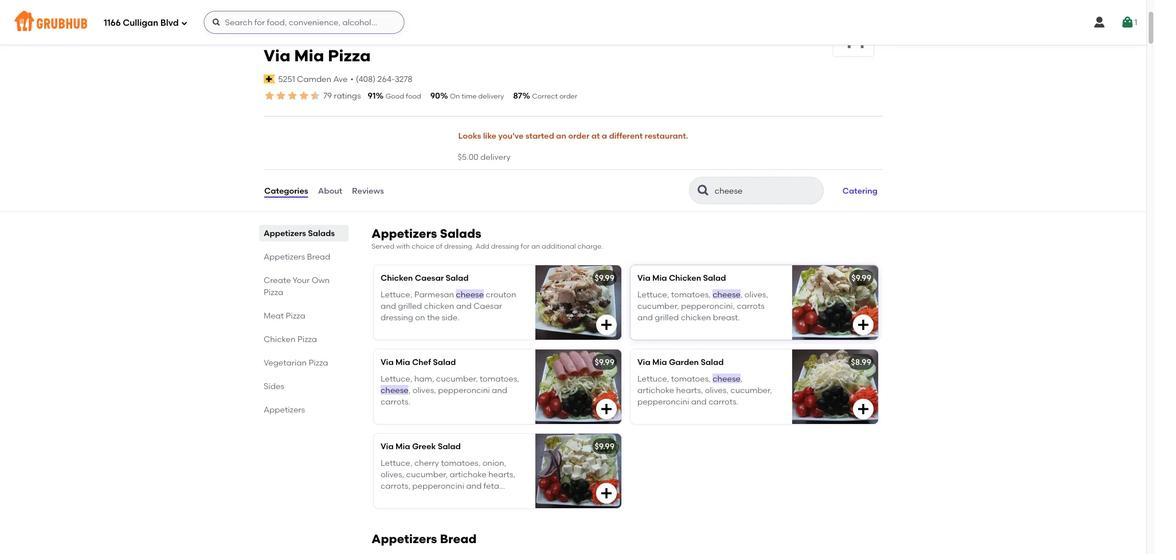 Task type: locate. For each thing, give the bounding box(es) containing it.
pizza down chicken pizza tab
[[309, 358, 328, 368]]

grilled up 'on'
[[398, 301, 422, 311]]

mia for chef
[[396, 357, 410, 367]]

0 vertical spatial an
[[556, 131, 566, 141]]

cucumber, inside lettuce, cherry tomatoes, onion, olives, cucumber, artichoke hearts, carrots, pepperoncini and feta
[[406, 470, 448, 479]]

culligan
[[123, 18, 158, 28]]

1 carrots. from the left
[[381, 397, 410, 407]]

mia up 5251 camden ave on the top of the page
[[294, 46, 324, 65]]

categories button
[[264, 170, 309, 211]]

meat pizza
[[264, 311, 305, 321]]

carrots.
[[381, 397, 410, 407], [709, 397, 738, 407]]

delivery right time
[[478, 92, 504, 100]]

1 vertical spatial pepperoncini
[[637, 397, 689, 407]]

lettuce, down the via mia garden salad
[[637, 374, 669, 383]]

0 vertical spatial grilled
[[398, 301, 422, 311]]

create your own pizza
[[264, 275, 330, 297]]

0 vertical spatial bread
[[307, 252, 330, 262]]

tomatoes,
[[671, 289, 711, 299], [480, 374, 519, 383], [671, 374, 711, 383], [441, 458, 481, 468]]

lettuce, for crouton and grilled chicken and caesar dressing on the side.
[[381, 289, 412, 299]]

via for via mia chicken salad
[[637, 273, 650, 283]]

dressing inside appetizers salads served with choice of dressing. add dressing for an additional charge.
[[491, 242, 519, 251]]

salad for , olives, pepperoncini and carrots.
[[433, 357, 456, 367]]

appetizers up create
[[264, 252, 305, 262]]

1 horizontal spatial bread
[[440, 532, 477, 547]]

catering
[[843, 186, 878, 195]]

svg image
[[1093, 15, 1106, 29], [1121, 15, 1134, 29], [212, 18, 221, 27], [856, 318, 870, 332], [600, 402, 613, 416], [856, 402, 870, 416], [600, 487, 613, 500]]

0 vertical spatial dressing
[[491, 242, 519, 251]]

salad up parmesan
[[446, 273, 469, 283]]

olives, inside lettuce, cherry tomatoes, onion, olives, cucumber, artichoke hearts, carrots, pepperoncini and feta
[[381, 470, 404, 479]]

and inside ', olives, pepperoncini and carrots.'
[[492, 385, 507, 395]]

dressing left 'on'
[[381, 313, 413, 322]]

0 vertical spatial pepperoncini
[[438, 385, 490, 395]]

1 horizontal spatial caesar
[[474, 301, 502, 311]]

salad right garden
[[701, 357, 724, 367]]

pepperoncini down via mia chef salad
[[438, 385, 490, 395]]

correct order
[[532, 92, 577, 100]]

0 horizontal spatial dressing
[[381, 313, 413, 322]]

carrots. inside ', olives, pepperoncini and carrots.'
[[381, 397, 410, 407]]

$9.99
[[595, 273, 615, 283], [852, 273, 871, 283], [595, 357, 615, 367], [595, 442, 615, 451]]

salad up "lettuce, ham, cucumber, tomatoes, cheese"
[[433, 357, 456, 367]]

hearts, down garden
[[676, 385, 703, 395]]

cheese down the via mia garden salad
[[713, 374, 741, 383]]

charge.
[[578, 242, 603, 251]]

1 vertical spatial dressing
[[381, 313, 413, 322]]

cheese down via mia chef salad
[[381, 385, 409, 395]]

0 horizontal spatial carrots.
[[381, 397, 410, 407]]

via mia chicken salad image
[[792, 265, 878, 340]]

2 vertical spatial ,
[[409, 385, 411, 395]]

good food
[[385, 92, 421, 100]]

appetizers
[[371, 226, 437, 241], [264, 228, 306, 238], [264, 252, 305, 262], [264, 405, 305, 415], [371, 532, 437, 547]]

1 horizontal spatial grilled
[[655, 313, 679, 322]]

mia left chef
[[396, 357, 410, 367]]

2 horizontal spatial chicken
[[669, 273, 701, 283]]

5251 camden ave button
[[278, 73, 348, 85]]

chicken inside chicken pizza tab
[[264, 335, 296, 344]]

lettuce, down chicken caesar salad
[[381, 289, 412, 299]]

lettuce, down via mia chef salad
[[381, 374, 412, 383]]

$5.00 delivery
[[458, 152, 511, 162]]

choice
[[412, 242, 434, 251]]

2 vertical spatial pepperoncini
[[412, 481, 464, 491]]

chicken down with
[[381, 273, 413, 283]]

, inside , olives, cucumber, pepperoncini, carrots and grilled chicken breast.
[[741, 289, 743, 299]]

, for carrots.
[[409, 385, 411, 395]]

, inside , artichoke hearts, olives, cucumber, pepperoncini and carrots.
[[741, 374, 743, 383]]

0 vertical spatial svg image
[[181, 20, 188, 27]]

appetizers bread inside tab
[[264, 252, 330, 262]]

pizza inside vegetarian pizza tab
[[309, 358, 328, 368]]

salads inside appetizers salads served with choice of dressing. add dressing for an additional charge.
[[440, 226, 481, 241]]

appetizers inside tab
[[264, 405, 305, 415]]

1 vertical spatial chicken
[[681, 313, 711, 322]]

1 vertical spatial caesar
[[474, 301, 502, 311]]

0 horizontal spatial bread
[[307, 252, 330, 262]]

an right started on the top left of the page
[[556, 131, 566, 141]]

svg image inside main navigation navigation
[[181, 20, 188, 27]]

1 vertical spatial delivery
[[480, 152, 511, 162]]

appetizers salads tab
[[264, 227, 344, 239]]

pizza
[[328, 46, 371, 65], [264, 288, 283, 297], [286, 311, 305, 321], [297, 335, 317, 344], [309, 358, 328, 368]]

87
[[513, 91, 522, 101]]

dressing left for on the left top
[[491, 242, 519, 251]]

your
[[293, 275, 310, 285]]

different
[[609, 131, 643, 141]]

via mia chicken salad
[[637, 273, 726, 283]]

salads up dressing.
[[440, 226, 481, 241]]

0 vertical spatial lettuce, tomatoes, cheese
[[637, 289, 741, 299]]

0 vertical spatial ,
[[741, 289, 743, 299]]

chicken pizza
[[264, 335, 317, 344]]

pepperoncini inside ', olives, pepperoncini and carrots.'
[[438, 385, 490, 395]]

0 vertical spatial order
[[559, 92, 577, 100]]

reviews
[[352, 186, 384, 195]]

mia
[[294, 46, 324, 65], [652, 273, 667, 283], [396, 357, 410, 367], [652, 357, 667, 367], [396, 442, 410, 451]]

dressing inside crouton and grilled chicken and caesar dressing on the side.
[[381, 313, 413, 322]]

0 vertical spatial chicken
[[424, 301, 454, 311]]

artichoke inside lettuce, cherry tomatoes, onion, olives, cucumber, artichoke hearts, carrots, pepperoncini and feta
[[450, 470, 487, 479]]

1 vertical spatial order
[[568, 131, 589, 141]]

chicken
[[381, 273, 413, 283], [669, 273, 701, 283], [264, 335, 296, 344]]

1 vertical spatial hearts,
[[488, 470, 515, 479]]

lettuce, cherry tomatoes, onion, olives, cucumber, artichoke hearts, carrots, pepperoncini and feta
[[381, 458, 515, 491]]

and inside lettuce, cherry tomatoes, onion, olives, cucumber, artichoke hearts, carrots, pepperoncini and feta
[[466, 481, 482, 491]]

,
[[741, 289, 743, 299], [741, 374, 743, 383], [409, 385, 411, 395]]

pizza inside chicken pizza tab
[[297, 335, 317, 344]]

0 horizontal spatial chicken
[[264, 335, 296, 344]]

cheese up side.
[[456, 289, 484, 299]]

pepperoncini inside lettuce, cherry tomatoes, onion, olives, cucumber, artichoke hearts, carrots, pepperoncini and feta
[[412, 481, 464, 491]]

(408) 264-3278 button
[[356, 73, 412, 85]]

chicken down the pepperoncini,
[[681, 313, 711, 322]]

, olives, cucumber, pepperoncini, carrots and grilled chicken breast.
[[637, 289, 768, 322]]

1 horizontal spatial appetizers bread
[[371, 532, 477, 547]]

1 horizontal spatial hearts,
[[676, 385, 703, 395]]

olives, up carrots,
[[381, 470, 404, 479]]

carrots
[[737, 301, 765, 311]]

lettuce, tomatoes, cheese for cucumber,
[[637, 289, 741, 299]]

order inside button
[[568, 131, 589, 141]]

(408)
[[356, 74, 376, 84]]

pizza down create
[[264, 288, 283, 297]]

chicken down parmesan
[[424, 301, 454, 311]]

catering button
[[837, 178, 883, 203]]

lettuce, up carrots,
[[381, 458, 412, 468]]

delivery down like
[[480, 152, 511, 162]]

about button
[[317, 170, 343, 211]]

appetizers tab
[[264, 404, 344, 416]]

crouton and grilled chicken and caesar dressing on the side.
[[381, 289, 516, 322]]

appetizers down 'sides'
[[264, 405, 305, 415]]

artichoke down the via mia garden salad
[[637, 385, 674, 395]]

of
[[436, 242, 442, 251]]

cheese up the pepperoncini,
[[713, 289, 741, 299]]

greek
[[412, 442, 436, 451]]

correct
[[532, 92, 558, 100]]

5251 camden ave
[[278, 74, 348, 84]]

3278
[[395, 74, 412, 84]]

0 horizontal spatial salads
[[308, 228, 335, 238]]

olives, down the via mia garden salad
[[705, 385, 729, 395]]

salad for , olives, cucumber, pepperoncini, carrots and grilled chicken breast.
[[703, 273, 726, 283]]

looks like you've started an order at a different restaurant. button
[[458, 123, 689, 149]]

1 horizontal spatial salads
[[440, 226, 481, 241]]

chicken inside crouton and grilled chicken and caesar dressing on the side.
[[424, 301, 454, 311]]

lettuce,
[[381, 289, 412, 299], [637, 289, 669, 299], [381, 374, 412, 383], [637, 374, 669, 383], [381, 458, 412, 468]]

$9.99 for , olives, pepperoncini and carrots.
[[595, 357, 615, 367]]

lettuce, down via mia chicken salad
[[637, 289, 669, 299]]

carrots,
[[381, 481, 410, 491]]

own
[[312, 275, 330, 285]]

main navigation navigation
[[0, 0, 1146, 45]]

1 horizontal spatial chicken
[[681, 313, 711, 322]]

via for via mia garden salad
[[637, 357, 650, 367]]

0 vertical spatial appetizers bread
[[264, 252, 330, 262]]

appetizers up with
[[371, 226, 437, 241]]

via mia garden salad image
[[792, 350, 878, 424]]

olives, up carrots
[[745, 289, 768, 299]]

ave
[[333, 74, 348, 84]]

bread
[[307, 252, 330, 262], [440, 532, 477, 547]]

264-
[[378, 74, 395, 84]]

salads up the appetizers bread tab on the left of the page
[[308, 228, 335, 238]]

order
[[559, 92, 577, 100], [568, 131, 589, 141]]

0 vertical spatial artichoke
[[637, 385, 674, 395]]

artichoke up 'feta'
[[450, 470, 487, 479]]

0 vertical spatial hearts,
[[676, 385, 703, 395]]

pizza down meat pizza tab
[[297, 335, 317, 344]]

olives, down the ham,
[[413, 385, 436, 395]]

via for via mia chef salad
[[381, 357, 394, 367]]

like
[[483, 131, 496, 141]]

cheese for cucumber,
[[713, 374, 741, 383]]

an
[[556, 131, 566, 141], [531, 242, 540, 251]]

for
[[521, 242, 530, 251]]

chicken caesar salad
[[381, 273, 469, 283]]

pizza inside meat pizza tab
[[286, 311, 305, 321]]

0 horizontal spatial caesar
[[415, 273, 444, 283]]

2 carrots. from the left
[[709, 397, 738, 407]]

chicken
[[424, 301, 454, 311], [681, 313, 711, 322]]

sides
[[264, 382, 284, 391]]

garden
[[669, 357, 699, 367]]

order right "correct"
[[559, 92, 577, 100]]

chicken down meat pizza
[[264, 335, 296, 344]]

tomatoes, inside "lettuce, ham, cucumber, tomatoes, cheese"
[[480, 374, 519, 383]]

pizza right meat
[[286, 311, 305, 321]]

salads
[[440, 226, 481, 241], [308, 228, 335, 238]]

2 lettuce, tomatoes, cheese from the top
[[637, 374, 741, 383]]

0 horizontal spatial grilled
[[398, 301, 422, 311]]

1 lettuce, tomatoes, cheese from the top
[[637, 289, 741, 299]]

1 vertical spatial lettuce, tomatoes, cheese
[[637, 374, 741, 383]]

and
[[381, 301, 396, 311], [456, 301, 472, 311], [637, 313, 653, 322], [492, 385, 507, 395], [691, 397, 707, 407], [466, 481, 482, 491]]

0 horizontal spatial artichoke
[[450, 470, 487, 479]]

lettuce, for , olives, cucumber, pepperoncini, carrots and grilled chicken breast.
[[637, 289, 669, 299]]

cheese
[[456, 289, 484, 299], [713, 289, 741, 299], [713, 374, 741, 383], [381, 385, 409, 395]]

hearts, down onion,
[[488, 470, 515, 479]]

1 horizontal spatial dressing
[[491, 242, 519, 251]]

salads for appetizers salads
[[308, 228, 335, 238]]

olives, inside , artichoke hearts, olives, cucumber, pepperoncini and carrots.
[[705, 385, 729, 395]]

mia for garden
[[652, 357, 667, 367]]

pepperoncini,
[[681, 301, 735, 311]]

1 vertical spatial an
[[531, 242, 540, 251]]

1 horizontal spatial svg image
[[600, 318, 613, 332]]

0 horizontal spatial an
[[531, 242, 540, 251]]

$9.99 for , olives, cucumber, pepperoncini, carrots and grilled chicken breast.
[[852, 273, 871, 283]]

order left 'at'
[[568, 131, 589, 141]]

1 horizontal spatial carrots.
[[709, 397, 738, 407]]

lettuce, parmesan cheese
[[381, 289, 484, 299]]

caesar up lettuce, parmesan cheese
[[415, 273, 444, 283]]

lettuce, tomatoes, cheese for hearts,
[[637, 374, 741, 383]]

sides tab
[[264, 380, 344, 392]]

about
[[318, 186, 342, 195]]

grilled down via mia chicken salad
[[655, 313, 679, 322]]

grilled inside crouton and grilled chicken and caesar dressing on the side.
[[398, 301, 422, 311]]

lettuce, tomatoes, cheese down garden
[[637, 374, 741, 383]]

pepperoncini down cherry
[[412, 481, 464, 491]]

pizza inside the create your own pizza
[[264, 288, 283, 297]]

salads inside tab
[[308, 228, 335, 238]]

appetizers inside appetizers salads served with choice of dressing. add dressing for an additional charge.
[[371, 226, 437, 241]]

mia up , olives, cucumber, pepperoncini, carrots and grilled chicken breast.
[[652, 273, 667, 283]]

an right for on the left top
[[531, 242, 540, 251]]

caesar down crouton
[[474, 301, 502, 311]]

1 vertical spatial grilled
[[655, 313, 679, 322]]

0 horizontal spatial chicken
[[424, 301, 454, 311]]

svg image
[[181, 20, 188, 27], [600, 318, 613, 332]]

salad for , artichoke hearts, olives, cucumber, pepperoncini and carrots.
[[701, 357, 724, 367]]

0 horizontal spatial hearts,
[[488, 470, 515, 479]]

star icon image
[[264, 90, 275, 101], [275, 90, 287, 101], [287, 90, 298, 101], [298, 90, 310, 101], [310, 90, 321, 101], [310, 90, 321, 101]]

chicken up , olives, cucumber, pepperoncini, carrots and grilled chicken breast.
[[669, 273, 701, 283]]

lettuce, inside "lettuce, ham, cucumber, tomatoes, cheese"
[[381, 374, 412, 383]]

olives,
[[745, 289, 768, 299], [413, 385, 436, 395], [705, 385, 729, 395], [381, 470, 404, 479]]

1 horizontal spatial chicken
[[381, 273, 413, 283]]

mia left greek at the bottom of page
[[396, 442, 410, 451]]

chicken for chicken pizza
[[264, 335, 296, 344]]

1 vertical spatial ,
[[741, 374, 743, 383]]

0 horizontal spatial appetizers bread
[[264, 252, 330, 262]]

on
[[415, 313, 425, 322]]

1 horizontal spatial artichoke
[[637, 385, 674, 395]]

search icon image
[[696, 184, 710, 198]]

lettuce, tomatoes, cheese down via mia chicken salad
[[637, 289, 741, 299]]

Search Via Mia Pizza search field
[[714, 185, 801, 196]]

91
[[368, 91, 376, 101]]

0 horizontal spatial svg image
[[181, 20, 188, 27]]

lettuce, for , olives, pepperoncini and carrots.
[[381, 374, 412, 383]]

vegetarian pizza
[[264, 358, 328, 368]]

pepperoncini down the via mia garden salad
[[637, 397, 689, 407]]

time
[[462, 92, 477, 100]]

grilled
[[398, 301, 422, 311], [655, 313, 679, 322]]

1 vertical spatial artichoke
[[450, 470, 487, 479]]

, inside ', olives, pepperoncini and carrots.'
[[409, 385, 411, 395]]

1 horizontal spatial an
[[556, 131, 566, 141]]

pepperoncini
[[438, 385, 490, 395], [637, 397, 689, 407], [412, 481, 464, 491]]

via mia chef salad
[[381, 357, 456, 367]]

mia left garden
[[652, 357, 667, 367]]

salad up the pepperoncini,
[[703, 273, 726, 283]]



Task type: vqa. For each thing, say whether or not it's contained in the screenshot.
The "Search Via Mia Pizza" search box
yes



Task type: describe. For each thing, give the bounding box(es) containing it.
salads for appetizers salads served with choice of dressing. add dressing for an additional charge.
[[440, 226, 481, 241]]

mia for pizza
[[294, 46, 324, 65]]

mia for greek
[[396, 442, 410, 451]]

lettuce, for , artichoke hearts, olives, cucumber, pepperoncini and carrots.
[[637, 374, 669, 383]]

with
[[396, 242, 410, 251]]

meat pizza tab
[[264, 310, 344, 322]]

•
[[350, 74, 354, 84]]

cheese for and
[[456, 289, 484, 299]]

ratings
[[334, 91, 361, 101]]

restaurant.
[[645, 131, 688, 141]]

tomatoes, inside lettuce, cherry tomatoes, onion, olives, cucumber, artichoke hearts, carrots, pepperoncini and feta
[[441, 458, 481, 468]]

appetizers down carrots,
[[371, 532, 437, 547]]

$5.00
[[458, 152, 478, 162]]

lettuce, inside lettuce, cherry tomatoes, onion, olives, cucumber, artichoke hearts, carrots, pepperoncini and feta
[[381, 458, 412, 468]]

parmesan
[[414, 289, 454, 299]]

appetizers up the appetizers bread tab on the left of the page
[[264, 228, 306, 238]]

via mia pizza
[[264, 46, 371, 65]]

started
[[526, 131, 554, 141]]

add
[[475, 242, 489, 251]]

, artichoke hearts, olives, cucumber, pepperoncini and carrots.
[[637, 374, 772, 407]]

cheese inside "lettuce, ham, cucumber, tomatoes, cheese"
[[381, 385, 409, 395]]

pepperoncini inside , artichoke hearts, olives, cucumber, pepperoncini and carrots.
[[637, 397, 689, 407]]

looks
[[458, 131, 481, 141]]

subscription pass image
[[264, 74, 275, 84]]

an inside the looks like you've started an order at a different restaurant. button
[[556, 131, 566, 141]]

at
[[591, 131, 600, 141]]

1166
[[104, 18, 121, 28]]

lettuce, ham, cucumber, tomatoes, cheese
[[381, 374, 519, 395]]

olives, inside , olives, cucumber, pepperoncini, carrots and grilled chicken breast.
[[745, 289, 768, 299]]

cheese for carrots
[[713, 289, 741, 299]]

ham,
[[414, 374, 434, 383]]

, for carrots
[[741, 289, 743, 299]]

chef
[[412, 357, 431, 367]]

on
[[450, 92, 460, 100]]

appetizers bread tab
[[264, 251, 344, 263]]

via for via mia greek salad
[[381, 442, 394, 451]]

categories
[[264, 186, 308, 195]]

cucumber, inside , artichoke hearts, olives, cucumber, pepperoncini and carrots.
[[730, 385, 772, 395]]

and inside , artichoke hearts, olives, cucumber, pepperoncini and carrots.
[[691, 397, 707, 407]]

pizza for meat pizza
[[286, 311, 305, 321]]

blvd
[[160, 18, 179, 28]]

vegetarian pizza tab
[[264, 357, 344, 369]]

1 vertical spatial appetizers bread
[[371, 532, 477, 547]]

good
[[385, 92, 404, 100]]

chicken pizza tab
[[264, 333, 344, 345]]

grilled inside , olives, cucumber, pepperoncini, carrots and grilled chicken breast.
[[655, 313, 679, 322]]

via mia greek salad
[[381, 442, 461, 451]]

1
[[1134, 17, 1137, 27]]

additional
[[542, 242, 576, 251]]

pizza up •
[[328, 46, 371, 65]]

via mia pizza logo image
[[834, 16, 874, 56]]

chicken caesar salad image
[[535, 265, 621, 340]]

appetizers salads
[[264, 228, 335, 238]]

hearts, inside , artichoke hearts, olives, cucumber, pepperoncini and carrots.
[[676, 385, 703, 395]]

artichoke inside , artichoke hearts, olives, cucumber, pepperoncini and carrots.
[[637, 385, 674, 395]]

cherry
[[414, 458, 439, 468]]

svg image inside 1 button
[[1121, 15, 1134, 29]]

bread inside tab
[[307, 252, 330, 262]]

looks like you've started an order at a different restaurant.
[[458, 131, 688, 141]]

on time delivery
[[450, 92, 504, 100]]

pizza for vegetarian pizza
[[309, 358, 328, 368]]

breast.
[[713, 313, 740, 322]]

via mia greek salad image
[[535, 434, 621, 508]]

served
[[371, 242, 394, 251]]

79
[[323, 91, 332, 101]]

90
[[430, 91, 440, 101]]

5251
[[278, 74, 295, 84]]

an inside appetizers salads served with choice of dressing. add dressing for an additional charge.
[[531, 242, 540, 251]]

olives, inside ', olives, pepperoncini and carrots.'
[[413, 385, 436, 395]]

1 button
[[1121, 12, 1137, 33]]

meat
[[264, 311, 284, 321]]

, for cucumber,
[[741, 374, 743, 383]]

0 vertical spatial delivery
[[478, 92, 504, 100]]

onion,
[[482, 458, 506, 468]]

79 ratings
[[323, 91, 361, 101]]

chicken for chicken caesar salad
[[381, 273, 413, 283]]

vegetarian
[[264, 358, 307, 368]]

carrots. inside , artichoke hearts, olives, cucumber, pepperoncini and carrots.
[[709, 397, 738, 407]]

create your own pizza tab
[[264, 274, 344, 298]]

camden
[[297, 74, 331, 84]]

1 vertical spatial bread
[[440, 532, 477, 547]]

you've
[[498, 131, 524, 141]]

via mia chef salad image
[[535, 350, 621, 424]]

cucumber, inside "lettuce, ham, cucumber, tomatoes, cheese"
[[436, 374, 478, 383]]

1 vertical spatial svg image
[[600, 318, 613, 332]]

a
[[602, 131, 607, 141]]

pizza for chicken pizza
[[297, 335, 317, 344]]

feta
[[484, 481, 499, 491]]

hearts, inside lettuce, cherry tomatoes, onion, olives, cucumber, artichoke hearts, carrots, pepperoncini and feta
[[488, 470, 515, 479]]

caesar inside crouton and grilled chicken and caesar dressing on the side.
[[474, 301, 502, 311]]

$9.99 for crouton and grilled chicken and caesar dressing on the side.
[[595, 273, 615, 283]]

0 vertical spatial caesar
[[415, 273, 444, 283]]

appetizers salads served with choice of dressing. add dressing for an additional charge.
[[371, 226, 603, 251]]

salad right greek at the bottom of page
[[438, 442, 461, 451]]

via mia garden salad
[[637, 357, 724, 367]]

, olives, pepperoncini and carrots.
[[381, 385, 507, 407]]

reviews button
[[351, 170, 385, 211]]

and inside , olives, cucumber, pepperoncini, carrots and grilled chicken breast.
[[637, 313, 653, 322]]

Search for food, convenience, alcohol... search field
[[204, 11, 404, 34]]

1166 culligan blvd
[[104, 18, 179, 28]]

create
[[264, 275, 291, 285]]

mia for chicken
[[652, 273, 667, 283]]

dressing.
[[444, 242, 474, 251]]

crouton
[[486, 289, 516, 299]]

cucumber, inside , olives, cucumber, pepperoncini, carrots and grilled chicken breast.
[[637, 301, 679, 311]]

via for via mia pizza
[[264, 46, 290, 65]]

the
[[427, 313, 440, 322]]

side.
[[442, 313, 460, 322]]

$8.99
[[851, 357, 871, 367]]

chicken inside , olives, cucumber, pepperoncini, carrots and grilled chicken breast.
[[681, 313, 711, 322]]

food
[[406, 92, 421, 100]]

• (408) 264-3278
[[350, 74, 412, 84]]



